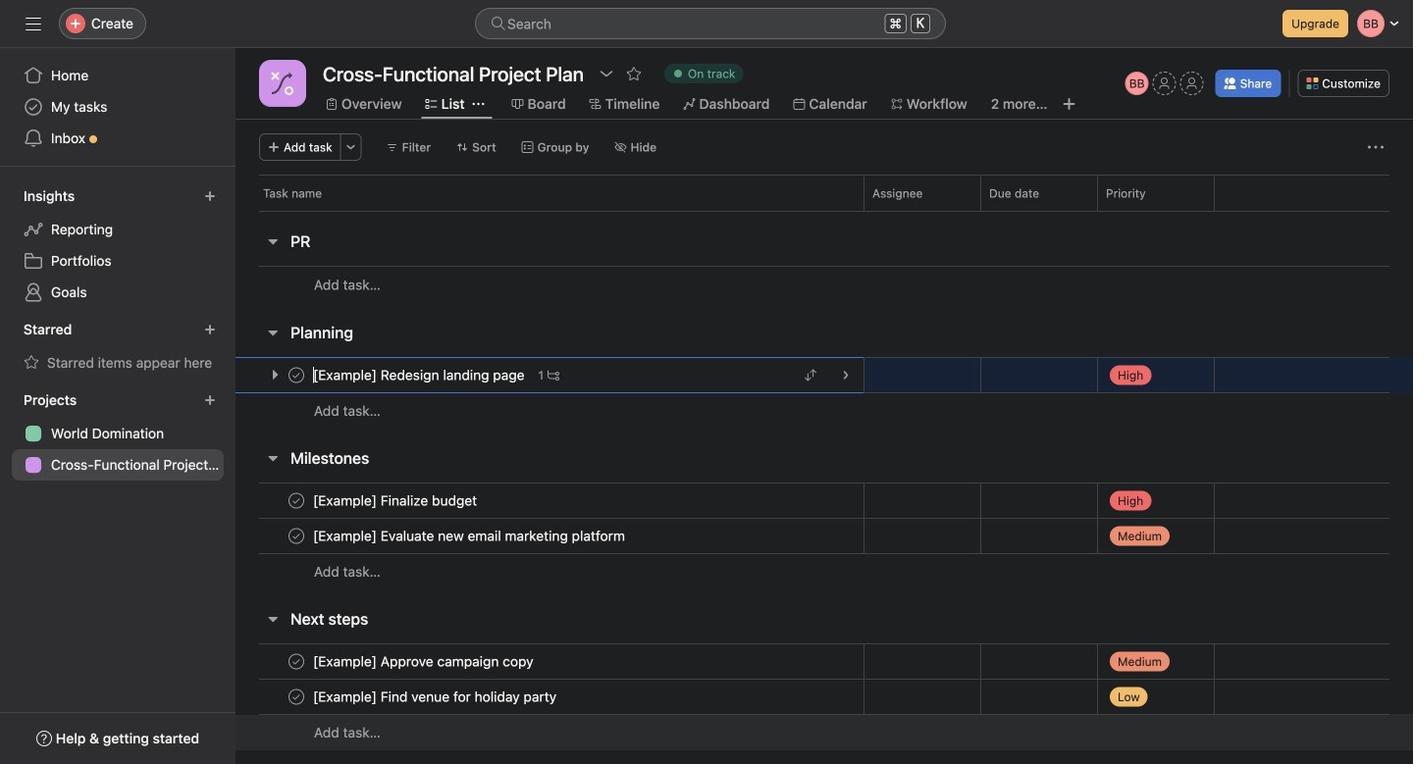 Task type: locate. For each thing, give the bounding box(es) containing it.
mark complete image inside [example] find venue for holiday party cell
[[285, 686, 308, 709]]

1 horizontal spatial more actions image
[[1369, 139, 1385, 155]]

Task name text field
[[309, 491, 483, 511], [309, 527, 631, 546], [309, 652, 540, 672]]

task name text field for mark complete icon inside [example] evaluate new email marketing platform cell
[[309, 527, 631, 546]]

mark complete image for mark complete image inside the [example] approve campaign copy cell
[[285, 686, 308, 709]]

1 mark complete checkbox from the top
[[285, 489, 308, 513]]

2 mark complete image from the top
[[285, 686, 308, 709]]

mark complete image
[[285, 364, 308, 387], [285, 489, 308, 513], [285, 651, 308, 674]]

mark complete checkbox for [example] find venue for holiday party cell
[[285, 686, 308, 709]]

mark complete image inside [example] evaluate new email marketing platform cell
[[285, 525, 308, 548]]

3 task name text field from the top
[[309, 652, 540, 672]]

mark complete checkbox inside '[example] finalize budget' cell
[[285, 489, 308, 513]]

mark complete checkbox inside [example] evaluate new email marketing platform cell
[[285, 525, 308, 548]]

insights element
[[0, 179, 236, 312]]

2 task name text field from the top
[[309, 527, 631, 546]]

1 collapse task list for this group image from the top
[[265, 451, 281, 466]]

[example] finalize budget cell
[[236, 483, 864, 519]]

0 vertical spatial task name text field
[[309, 491, 483, 511]]

task name text field inside [example] evaluate new email marketing platform cell
[[309, 527, 631, 546]]

1 collapse task list for this group image from the top
[[265, 234, 281, 249]]

projects element
[[0, 383, 236, 485]]

mark complete checkbox for task name text box in '[example] finalize budget' cell
[[285, 489, 308, 513]]

0 vertical spatial mark complete checkbox
[[285, 364, 308, 387]]

task name text field inside [example] approve campaign copy cell
[[309, 652, 540, 672]]

2 vertical spatial mark complete checkbox
[[285, 686, 308, 709]]

3 mark complete checkbox from the top
[[285, 686, 308, 709]]

2 collapse task list for this group image from the top
[[265, 612, 281, 627]]

[example] find venue for holiday party cell
[[236, 679, 864, 716]]

1 vertical spatial collapse task list for this group image
[[265, 612, 281, 627]]

1 vertical spatial mark complete image
[[285, 686, 308, 709]]

collapse task list for this group image for mark complete image inside the [example] approve campaign copy cell
[[265, 612, 281, 627]]

Mark complete checkbox
[[285, 364, 308, 387], [285, 651, 308, 674], [285, 686, 308, 709]]

mark complete image inside [example] approve campaign copy cell
[[285, 651, 308, 674]]

2 vertical spatial mark complete image
[[285, 651, 308, 674]]

3 mark complete image from the top
[[285, 651, 308, 674]]

Mark complete checkbox
[[285, 489, 308, 513], [285, 525, 308, 548]]

more actions image
[[1369, 139, 1385, 155], [345, 141, 357, 153]]

new insights image
[[204, 190, 216, 202]]

new project or portfolio image
[[204, 395, 216, 407]]

2 mark complete image from the top
[[285, 489, 308, 513]]

2 collapse task list for this group image from the top
[[265, 325, 281, 341]]

1 vertical spatial collapse task list for this group image
[[265, 325, 281, 341]]

collapse task list for this group image for mark complete image within the '[example] finalize budget' cell
[[265, 451, 281, 466]]

global element
[[0, 48, 236, 166]]

mark complete checkbox inside [example] approve campaign copy cell
[[285, 651, 308, 674]]

2 task name text field from the top
[[309, 688, 563, 707]]

0 vertical spatial mark complete image
[[285, 525, 308, 548]]

0 vertical spatial collapse task list for this group image
[[265, 451, 281, 466]]

show options image
[[599, 66, 615, 82]]

1 mark complete checkbox from the top
[[285, 364, 308, 387]]

mark complete image inside [example] redesign landing page cell
[[285, 364, 308, 387]]

2 mark complete checkbox from the top
[[285, 651, 308, 674]]

0 vertical spatial task name text field
[[309, 366, 531, 385]]

2 mark complete checkbox from the top
[[285, 525, 308, 548]]

0 horizontal spatial more actions image
[[345, 141, 357, 153]]

mark complete checkbox inside [example] find venue for holiday party cell
[[285, 686, 308, 709]]

task name text field inside [example] redesign landing page cell
[[309, 366, 531, 385]]

collapse task list for this group image
[[265, 451, 281, 466], [265, 612, 281, 627]]

header milestones tree grid
[[236, 483, 1414, 590]]

1 vertical spatial task name text field
[[309, 688, 563, 707]]

header planning tree grid
[[236, 357, 1414, 429]]

mark complete image
[[285, 525, 308, 548], [285, 686, 308, 709]]

None text field
[[318, 56, 589, 91]]

mark complete image inside '[example] finalize budget' cell
[[285, 489, 308, 513]]

1 vertical spatial mark complete checkbox
[[285, 651, 308, 674]]

mark complete image for mark complete image within the '[example] finalize budget' cell
[[285, 525, 308, 548]]

0 vertical spatial collapse task list for this group image
[[265, 234, 281, 249]]

task name text field inside '[example] finalize budget' cell
[[309, 491, 483, 511]]

0 vertical spatial mark complete image
[[285, 364, 308, 387]]

0 vertical spatial mark complete checkbox
[[285, 489, 308, 513]]

1 vertical spatial mark complete checkbox
[[285, 525, 308, 548]]

1 mark complete image from the top
[[285, 525, 308, 548]]

1 task name text field from the top
[[309, 366, 531, 385]]

Task name text field
[[309, 366, 531, 385], [309, 688, 563, 707]]

task name text field for mark complete image inside the [example] approve campaign copy cell
[[309, 652, 540, 672]]

task name text field for mark complete image within the '[example] finalize budget' cell
[[309, 491, 483, 511]]

collapse task list for this group image
[[265, 234, 281, 249], [265, 325, 281, 341]]

1 task name text field from the top
[[309, 491, 483, 511]]

1 vertical spatial task name text field
[[309, 527, 631, 546]]

2 vertical spatial task name text field
[[309, 652, 540, 672]]

None field
[[475, 8, 947, 39]]

mark complete checkbox for task name text box in [example] evaluate new email marketing platform cell
[[285, 525, 308, 548]]

1 mark complete image from the top
[[285, 364, 308, 387]]

mark complete image for header milestones tree grid
[[285, 489, 308, 513]]

1 vertical spatial mark complete image
[[285, 489, 308, 513]]

row
[[236, 175, 1414, 211], [259, 210, 1390, 212], [236, 266, 1414, 303], [236, 357, 1414, 394], [236, 393, 1414, 429], [236, 483, 1414, 519], [236, 518, 1414, 555], [236, 554, 1414, 590], [236, 644, 1414, 680], [236, 679, 1414, 716], [236, 715, 1414, 751]]



Task type: vqa. For each thing, say whether or not it's contained in the screenshot.
the middle Collapse task list for this group image
yes



Task type: describe. For each thing, give the bounding box(es) containing it.
details image
[[841, 370, 852, 381]]

add items to starred image
[[204, 324, 216, 336]]

move tasks between sections image
[[805, 370, 817, 381]]

mark complete checkbox inside [example] redesign landing page cell
[[285, 364, 308, 387]]

1 subtask image
[[548, 370, 560, 381]]

line_and_symbols image
[[271, 72, 295, 95]]

add tab image
[[1062, 96, 1078, 112]]

manage project members image
[[1126, 72, 1150, 95]]

tab actions image
[[473, 98, 485, 110]]

Search tasks, projects, and more text field
[[475, 8, 947, 39]]

starred element
[[0, 312, 236, 383]]

[example] evaluate new email marketing platform cell
[[236, 518, 864, 555]]

task name text field inside [example] find venue for holiday party cell
[[309, 688, 563, 707]]

[example] approve campaign copy cell
[[236, 644, 864, 680]]

mark complete image for header next steps tree grid
[[285, 651, 308, 674]]

header next steps tree grid
[[236, 644, 1414, 751]]

hide sidebar image
[[26, 16, 41, 31]]

mark complete checkbox for [example] approve campaign copy cell
[[285, 651, 308, 674]]

[example] redesign landing page cell
[[236, 357, 864, 394]]

add to starred image
[[626, 66, 642, 82]]

expand subtask list for the task [example] redesign landing page image
[[267, 367, 283, 383]]



